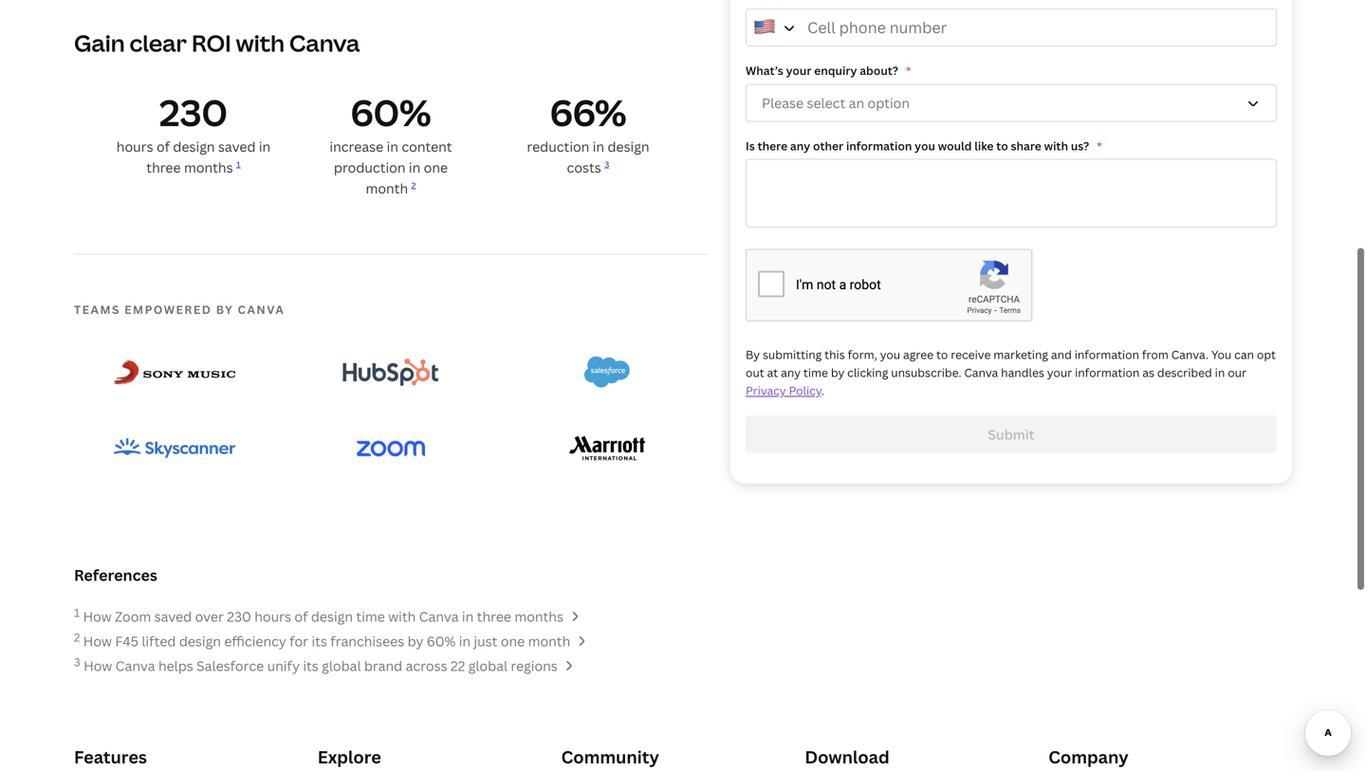 Task type: vqa. For each thing, say whether or not it's contained in the screenshot.
2
yes



Task type: locate. For each thing, give the bounding box(es) containing it.
by inside 2 how f45 lifted design efficiency for its franchisees by 60% in just one month
[[408, 632, 424, 650]]

how
[[83, 607, 112, 625], [83, 632, 112, 650], [84, 657, 112, 675]]

0 horizontal spatial *
[[906, 63, 911, 78]]

0 vertical spatial three
[[146, 159, 181, 177]]

its right the unify
[[303, 657, 319, 675]]

information left as on the right top of page
[[1075, 365, 1140, 380]]

1 inside 1 how zoom saved over 230 hours of design time with canva in three months
[[74, 605, 80, 620]]

2 vertical spatial with
[[388, 607, 416, 625]]

2 vertical spatial how
[[84, 657, 112, 675]]

3 for 3
[[605, 159, 610, 170]]

0 horizontal spatial 3
[[74, 655, 80, 670]]

60% inside 2 how f45 lifted design efficiency for its franchisees by 60% in just one month
[[427, 632, 456, 650]]

1 link
[[236, 159, 241, 170]]

with up the "franchisees"
[[388, 607, 416, 625]]

230
[[159, 88, 228, 137], [227, 607, 251, 625]]

1 vertical spatial 2
[[74, 630, 80, 645]]

with inside 1 how zoom saved over 230 hours of design time with canva in three months
[[388, 607, 416, 625]]

saved up the lifted
[[154, 607, 192, 625]]

0 vertical spatial month
[[366, 179, 408, 197]]

1 vertical spatial its
[[303, 657, 319, 675]]

receive
[[951, 347, 991, 362]]

hours inside hours of design saved in three months
[[116, 138, 153, 156]]

enquiry
[[814, 63, 857, 78]]

3 how canva helps salesforce unify its global brand across 22 global regions
[[74, 655, 558, 675]]

in inside hours of design saved in three months
[[259, 138, 271, 156]]

* right about?
[[906, 63, 911, 78]]

you left would
[[915, 138, 935, 154]]

there
[[758, 138, 788, 154]]

in left our
[[1215, 365, 1225, 380]]

1 horizontal spatial by
[[408, 632, 424, 650]]

canva inside 1 how zoom saved over 230 hours of design time with canva in three months
[[419, 607, 459, 625]]

0 horizontal spatial to
[[936, 347, 948, 362]]

0 horizontal spatial you
[[880, 347, 901, 362]]

out
[[746, 365, 764, 380]]

by right empowered
[[216, 302, 234, 317]]

1 horizontal spatial months
[[515, 607, 564, 625]]

60% up "increase"
[[351, 88, 431, 137]]

can
[[1235, 347, 1254, 362]]

2
[[411, 180, 416, 191], [74, 630, 80, 645]]

to right like
[[996, 138, 1008, 154]]

three inside 1 how zoom saved over 230 hours of design time with canva in three months
[[477, 607, 511, 625]]

and
[[1051, 347, 1072, 362]]

saved for in
[[218, 138, 256, 156]]

230 up hours of design saved in three months
[[159, 88, 228, 137]]

1 vertical spatial month
[[528, 632, 570, 650]]

1 horizontal spatial *
[[1097, 138, 1102, 154]]

1 vertical spatial 1
[[74, 605, 80, 620]]

an
[[849, 94, 864, 112]]

your right what's
[[786, 63, 812, 78]]

2 vertical spatial by
[[408, 632, 424, 650]]

0 vertical spatial you
[[915, 138, 935, 154]]

global down 2 how f45 lifted design efficiency for its franchisees by 60% in just one month
[[322, 657, 361, 675]]

0 horizontal spatial of
[[156, 138, 170, 156]]

0 horizontal spatial 2
[[74, 630, 80, 645]]

one down the content on the top
[[424, 159, 448, 177]]

clear
[[130, 28, 187, 58]]

3 inside 3 how canva helps salesforce unify its global brand across 22 global regions
[[74, 655, 80, 670]]

by
[[746, 347, 760, 362]]

how inside 1 how zoom saved over 230 hours of design time with canva in three months
[[83, 607, 112, 625]]

information right and
[[1075, 347, 1139, 362]]

2 left f45
[[74, 630, 80, 645]]

design inside reduction in design costs
[[608, 138, 650, 156]]

three inside hours of design saved in three months
[[146, 159, 181, 177]]

0 vertical spatial one
[[424, 159, 448, 177]]

how for how canva helps salesforce unify its global brand across 22 global regions
[[84, 657, 112, 675]]

saved
[[218, 138, 256, 156], [154, 607, 192, 625]]

your down and
[[1047, 365, 1072, 380]]

gain
[[74, 28, 125, 58]]

.
[[821, 383, 824, 399]]

saved inside hours of design saved in three months
[[218, 138, 256, 156]]

any
[[790, 138, 810, 154], [781, 365, 801, 380]]

0 horizontal spatial months
[[184, 159, 233, 177]]

0 horizontal spatial by
[[216, 302, 234, 317]]

1 vertical spatial *
[[1097, 138, 1102, 154]]

month
[[366, 179, 408, 197], [528, 632, 570, 650]]

1 horizontal spatial to
[[996, 138, 1008, 154]]

1 vertical spatial any
[[781, 365, 801, 380]]

references
[[74, 565, 157, 585]]

its
[[312, 632, 327, 650], [303, 657, 319, 675]]

months left '1' link
[[184, 159, 233, 177]]

efficiency
[[224, 632, 286, 650]]

1 vertical spatial months
[[515, 607, 564, 625]]

over
[[195, 607, 224, 625]]

in left "increase"
[[259, 138, 271, 156]]

described
[[1157, 365, 1212, 380]]

1 vertical spatial to
[[936, 347, 948, 362]]

one right just
[[501, 632, 525, 650]]

us?
[[1071, 138, 1089, 154]]

empowered
[[124, 302, 212, 317]]

1 vertical spatial with
[[1044, 138, 1068, 154]]

sony music image
[[114, 360, 235, 385]]

costs
[[567, 159, 601, 177]]

month inside 2 how f45 lifted design efficiency for its franchisees by 60% in just one month
[[528, 632, 570, 650]]

in up 2 link
[[409, 159, 421, 177]]

how left the "zoom"
[[83, 607, 112, 625]]

month up regions
[[528, 632, 570, 650]]

with for share
[[1044, 138, 1068, 154]]

0 horizontal spatial saved
[[154, 607, 192, 625]]

None text field
[[746, 159, 1277, 227]]

1 horizontal spatial your
[[1047, 365, 1072, 380]]

1 vertical spatial three
[[477, 607, 511, 625]]

1 horizontal spatial with
[[388, 607, 416, 625]]

regions
[[511, 657, 558, 675]]

increase
[[330, 138, 384, 156]]

saved inside 1 how zoom saved over 230 hours of design time with canva in three months
[[154, 607, 192, 625]]

three up just
[[477, 607, 511, 625]]

three left '1' link
[[146, 159, 181, 177]]

60% up the across
[[427, 632, 456, 650]]

2 down the content on the top
[[411, 180, 416, 191]]

0 vertical spatial your
[[786, 63, 812, 78]]

time
[[803, 365, 828, 380], [356, 607, 385, 625]]

1 vertical spatial 230
[[227, 607, 251, 625]]

canva inside the by submitting this form, you agree to receive marketing and information from canva. you can opt out at any time by clicking unsubscribe. canva handles your information as described in our privacy policy .
[[964, 365, 998, 380]]

0 vertical spatial time
[[803, 365, 828, 380]]

1 horizontal spatial you
[[915, 138, 935, 154]]

design
[[173, 138, 215, 156], [608, 138, 650, 156], [311, 607, 353, 625], [179, 632, 221, 650]]

60%
[[351, 88, 431, 137], [427, 632, 456, 650]]

in up costs
[[593, 138, 604, 156]]

0 horizontal spatial month
[[366, 179, 408, 197]]

what's
[[746, 63, 783, 78]]

how left helps
[[84, 657, 112, 675]]

what's your enquiry about? *
[[746, 63, 911, 78]]

1 horizontal spatial month
[[528, 632, 570, 650]]

teams
[[74, 302, 120, 317]]

1 horizontal spatial time
[[803, 365, 828, 380]]

1 horizontal spatial global
[[468, 657, 508, 675]]

month inside increase in content production in one month
[[366, 179, 408, 197]]

0 horizontal spatial global
[[322, 657, 361, 675]]

1 horizontal spatial one
[[501, 632, 525, 650]]

0 vertical spatial 1
[[236, 159, 241, 170]]

1 horizontal spatial 1
[[236, 159, 241, 170]]

your
[[786, 63, 812, 78], [1047, 365, 1072, 380]]

1 vertical spatial information
[[1075, 347, 1139, 362]]

how inside 2 how f45 lifted design efficiency for its franchisees by 60% in just one month
[[83, 632, 112, 650]]

1 vertical spatial 60%
[[427, 632, 456, 650]]

months
[[184, 159, 233, 177], [515, 607, 564, 625]]

to right agree
[[936, 347, 948, 362]]

one
[[424, 159, 448, 177], [501, 632, 525, 650]]

1 vertical spatial hours
[[255, 607, 291, 625]]

you
[[1212, 347, 1232, 362]]

opt
[[1257, 347, 1276, 362]]

in inside the by submitting this form, you agree to receive marketing and information from canva. you can opt out at any time by clicking unsubscribe. canva handles your information as described in our privacy policy .
[[1215, 365, 1225, 380]]

3 link
[[605, 159, 610, 170]]

Cell phone number text field
[[746, 9, 1277, 47]]

0 vertical spatial hours
[[116, 138, 153, 156]]

1 horizontal spatial saved
[[218, 138, 256, 156]]

skyscanner image
[[114, 438, 235, 458]]

global down just
[[468, 657, 508, 675]]

1 vertical spatial 3
[[74, 655, 80, 670]]

66%
[[550, 88, 627, 137]]

in inside 1 how zoom saved over 230 hours of design time with canva in three months
[[462, 607, 474, 625]]

by up the across
[[408, 632, 424, 650]]

0 vertical spatial months
[[184, 159, 233, 177]]

information down option
[[846, 138, 912, 154]]

1 for 1 how zoom saved over 230 hours of design time with canva in three months
[[74, 605, 80, 620]]

0 horizontal spatial 1
[[74, 605, 80, 620]]

time up .
[[803, 365, 828, 380]]

2 inside 2 how f45 lifted design efficiency for its franchisees by 60% in just one month
[[74, 630, 80, 645]]

time up the "franchisees"
[[356, 607, 385, 625]]

month left 2 link
[[366, 179, 408, 197]]

you inside the by submitting this form, you agree to receive marketing and information from canva. you can opt out at any time by clicking unsubscribe. canva handles your information as described in our privacy policy .
[[880, 347, 901, 362]]

in up 22
[[462, 607, 474, 625]]

global
[[322, 657, 361, 675], [468, 657, 508, 675]]

0 vertical spatial by
[[216, 302, 234, 317]]

from
[[1142, 347, 1169, 362]]

0 vertical spatial of
[[156, 138, 170, 156]]

1 vertical spatial of
[[295, 607, 308, 625]]

saved up '1' link
[[218, 138, 256, 156]]

reduction in design costs
[[527, 138, 650, 177]]

in up production
[[387, 138, 398, 156]]

0 horizontal spatial one
[[424, 159, 448, 177]]

you
[[915, 138, 935, 154], [880, 347, 901, 362]]

1 horizontal spatial 2
[[411, 180, 416, 191]]

0 vertical spatial *
[[906, 63, 911, 78]]

1 horizontal spatial three
[[477, 607, 511, 625]]

canva
[[289, 28, 360, 58], [238, 302, 285, 317], [964, 365, 998, 380], [419, 607, 459, 625], [115, 657, 155, 675]]

0 horizontal spatial three
[[146, 159, 181, 177]]

2 vertical spatial information
[[1075, 365, 1140, 380]]

f45
[[115, 632, 139, 650]]

1 vertical spatial how
[[83, 632, 112, 650]]

by
[[216, 302, 234, 317], [831, 365, 845, 380], [408, 632, 424, 650]]

handles
[[1001, 365, 1044, 380]]

2 horizontal spatial by
[[831, 365, 845, 380]]

how left f45
[[83, 632, 112, 650]]

0 horizontal spatial your
[[786, 63, 812, 78]]

months up regions
[[515, 607, 564, 625]]

2 horizontal spatial with
[[1044, 138, 1068, 154]]

* right us?
[[1097, 138, 1102, 154]]

its right for at left bottom
[[312, 632, 327, 650]]

how inside 3 how canva helps salesforce unify its global brand across 22 global regions
[[84, 657, 112, 675]]

how for how zoom saved over 230 hours of design time with canva in three months
[[83, 607, 112, 625]]

0 horizontal spatial time
[[356, 607, 385, 625]]

230 up efficiency
[[227, 607, 251, 625]]

*
[[906, 63, 911, 78], [1097, 138, 1102, 154]]

in left just
[[459, 632, 471, 650]]

2 global from the left
[[468, 657, 508, 675]]

1 horizontal spatial of
[[295, 607, 308, 625]]

1 vertical spatial one
[[501, 632, 525, 650]]

how for how f45 lifted design efficiency for its franchisees by 60% in just one month
[[83, 632, 112, 650]]

to
[[996, 138, 1008, 154], [936, 347, 948, 362]]

with
[[236, 28, 285, 58], [1044, 138, 1068, 154], [388, 607, 416, 625]]

zoom image
[[357, 440, 425, 457]]

0 vertical spatial how
[[83, 607, 112, 625]]

0 horizontal spatial with
[[236, 28, 285, 58]]

1
[[236, 159, 241, 170], [74, 605, 80, 620]]

would
[[938, 138, 972, 154]]

of
[[156, 138, 170, 156], [295, 607, 308, 625]]

marketing
[[994, 347, 1048, 362]]

as
[[1143, 365, 1155, 380]]

0 vertical spatial 2
[[411, 180, 416, 191]]

to inside the by submitting this form, you agree to receive marketing and information from canva. you can opt out at any time by clicking unsubscribe. canva handles your information as described in our privacy policy .
[[936, 347, 948, 362]]

1 vertical spatial time
[[356, 607, 385, 625]]

its inside 2 how f45 lifted design efficiency for its franchisees by 60% in just one month
[[312, 632, 327, 650]]

1 vertical spatial you
[[880, 347, 901, 362]]

1 horizontal spatial 3
[[605, 159, 610, 170]]

with left us?
[[1044, 138, 1068, 154]]

0 vertical spatial 3
[[605, 159, 610, 170]]

salesforce image
[[584, 357, 630, 388]]

of inside hours of design saved in three months
[[156, 138, 170, 156]]

3 for 3 how canva helps salesforce unify its global brand across 22 global regions
[[74, 655, 80, 670]]

with for time
[[388, 607, 416, 625]]

with right roi
[[236, 28, 285, 58]]

3
[[605, 159, 610, 170], [74, 655, 80, 670]]

any right at
[[781, 365, 801, 380]]

1 vertical spatial by
[[831, 365, 845, 380]]

0 vertical spatial saved
[[218, 138, 256, 156]]

1 horizontal spatial hours
[[255, 607, 291, 625]]

0 horizontal spatial hours
[[116, 138, 153, 156]]

1 vertical spatial saved
[[154, 607, 192, 625]]

in
[[259, 138, 271, 156], [387, 138, 398, 156], [593, 138, 604, 156], [409, 159, 421, 177], [1215, 365, 1225, 380], [462, 607, 474, 625], [459, 632, 471, 650]]

hubspot image
[[343, 359, 439, 386]]

download
[[805, 746, 890, 769]]

any right there
[[790, 138, 810, 154]]

1 vertical spatial your
[[1047, 365, 1072, 380]]

you right form,
[[880, 347, 901, 362]]

by down this
[[831, 365, 845, 380]]

0 vertical spatial its
[[312, 632, 327, 650]]



Task type: describe. For each thing, give the bounding box(es) containing it.
lifted
[[142, 632, 176, 650]]

by inside the by submitting this form, you agree to receive marketing and information from canva. you can opt out at any time by clicking unsubscribe. canva handles your information as described in our privacy policy .
[[831, 365, 845, 380]]

your inside the by submitting this form, you agree to receive marketing and information from canva. you can opt out at any time by clicking unsubscribe. canva handles your information as described in our privacy policy .
[[1047, 365, 1072, 380]]

canva inside 3 how canva helps salesforce unify its global brand across 22 global regions
[[115, 657, 155, 675]]

one inside increase in content production in one month
[[424, 159, 448, 177]]

unify
[[267, 657, 300, 675]]

please select an option button
[[746, 84, 1277, 122]]

hours inside 1 how zoom saved over 230 hours of design time with canva in three months
[[255, 607, 291, 625]]

canva.
[[1172, 347, 1209, 362]]

clicking
[[847, 365, 888, 380]]

0 vertical spatial to
[[996, 138, 1008, 154]]

submitting
[[763, 347, 822, 362]]

design inside hours of design saved in three months
[[173, 138, 215, 156]]

months inside 1 how zoom saved over 230 hours of design time with canva in three months
[[515, 607, 564, 625]]

its inside 3 how canva helps salesforce unify its global brand across 22 global regions
[[303, 657, 319, 675]]

helps
[[158, 657, 193, 675]]

reduction
[[527, 138, 590, 156]]

community
[[561, 746, 659, 769]]

is
[[746, 138, 755, 154]]

increase in content production in one month
[[330, 138, 452, 197]]

unsubscribe.
[[891, 365, 962, 380]]

months inside hours of design saved in three months
[[184, 159, 233, 177]]

please select an option
[[762, 94, 910, 112]]

time inside the by submitting this form, you agree to receive marketing and information from canva. you can opt out at any time by clicking unsubscribe. canva handles your information as described in our privacy policy .
[[803, 365, 828, 380]]

of inside 1 how zoom saved over 230 hours of design time with canva in three months
[[295, 607, 308, 625]]

just
[[474, 632, 498, 650]]

policy
[[789, 383, 821, 399]]

company
[[1049, 746, 1129, 769]]

roi
[[192, 28, 231, 58]]

🇺🇸 button
[[746, 9, 806, 47]]

teams empowered by canva
[[74, 302, 285, 317]]

0 vertical spatial information
[[846, 138, 912, 154]]

0 vertical spatial any
[[790, 138, 810, 154]]

this
[[825, 347, 845, 362]]

time inside 1 how zoom saved over 230 hours of design time with canva in three months
[[356, 607, 385, 625]]

1 how zoom saved over 230 hours of design time with canva in three months
[[74, 605, 564, 625]]

design inside 2 how f45 lifted design efficiency for its franchisees by 60% in just one month
[[179, 632, 221, 650]]

select
[[807, 94, 846, 112]]

share
[[1011, 138, 1042, 154]]

0 vertical spatial with
[[236, 28, 285, 58]]

1 global from the left
[[322, 657, 361, 675]]

please
[[762, 94, 804, 112]]

brand
[[364, 657, 402, 675]]

production
[[334, 159, 406, 177]]

content
[[402, 138, 452, 156]]

other
[[813, 138, 844, 154]]

is there any other information you would like to share with us? *
[[746, 138, 1102, 154]]

saved for over
[[154, 607, 192, 625]]

hours of design saved in three months
[[116, 138, 271, 177]]

across
[[406, 657, 447, 675]]

2 for 2 how f45 lifted design efficiency for its franchisees by 60% in just one month
[[74, 630, 80, 645]]

🇺🇸
[[753, 15, 776, 40]]

230 inside 1 how zoom saved over 230 hours of design time with canva in three months
[[227, 607, 251, 625]]

1 for 1
[[236, 159, 241, 170]]

privacy
[[746, 383, 786, 399]]

franchisees
[[330, 632, 404, 650]]

0 vertical spatial 60%
[[351, 88, 431, 137]]

features
[[74, 746, 147, 769]]

one inside 2 how f45 lifted design efficiency for its franchisees by 60% in just one month
[[501, 632, 525, 650]]

2 how f45 lifted design efficiency for its franchisees by 60% in just one month
[[74, 630, 570, 650]]

2 link
[[411, 180, 416, 191]]

our
[[1228, 365, 1247, 380]]

agree
[[903, 347, 934, 362]]

salesforce
[[197, 657, 264, 675]]

at
[[767, 365, 778, 380]]

privacy policy link
[[746, 383, 821, 399]]

22
[[451, 657, 465, 675]]

in inside reduction in design costs
[[593, 138, 604, 156]]

like
[[975, 138, 994, 154]]

in inside 2 how f45 lifted design efficiency for its franchisees by 60% in just one month
[[459, 632, 471, 650]]

explore
[[318, 746, 381, 769]]

by submitting this form, you agree to receive marketing and information from canva. you can opt out at any time by clicking unsubscribe. canva handles your information as described in our privacy policy .
[[746, 347, 1276, 399]]

0 vertical spatial 230
[[159, 88, 228, 137]]

form,
[[848, 347, 877, 362]]

option
[[868, 94, 910, 112]]

gain clear roi with canva
[[74, 28, 360, 58]]

marriott image
[[569, 436, 645, 460]]

any inside the by submitting this form, you agree to receive marketing and information from canva. you can opt out at any time by clicking unsubscribe. canva handles your information as described in our privacy policy .
[[781, 365, 801, 380]]

zoom
[[115, 607, 151, 625]]

about?
[[860, 63, 898, 78]]

2 for 2
[[411, 180, 416, 191]]

design inside 1 how zoom saved over 230 hours of design time with canva in three months
[[311, 607, 353, 625]]

for
[[290, 632, 308, 650]]



